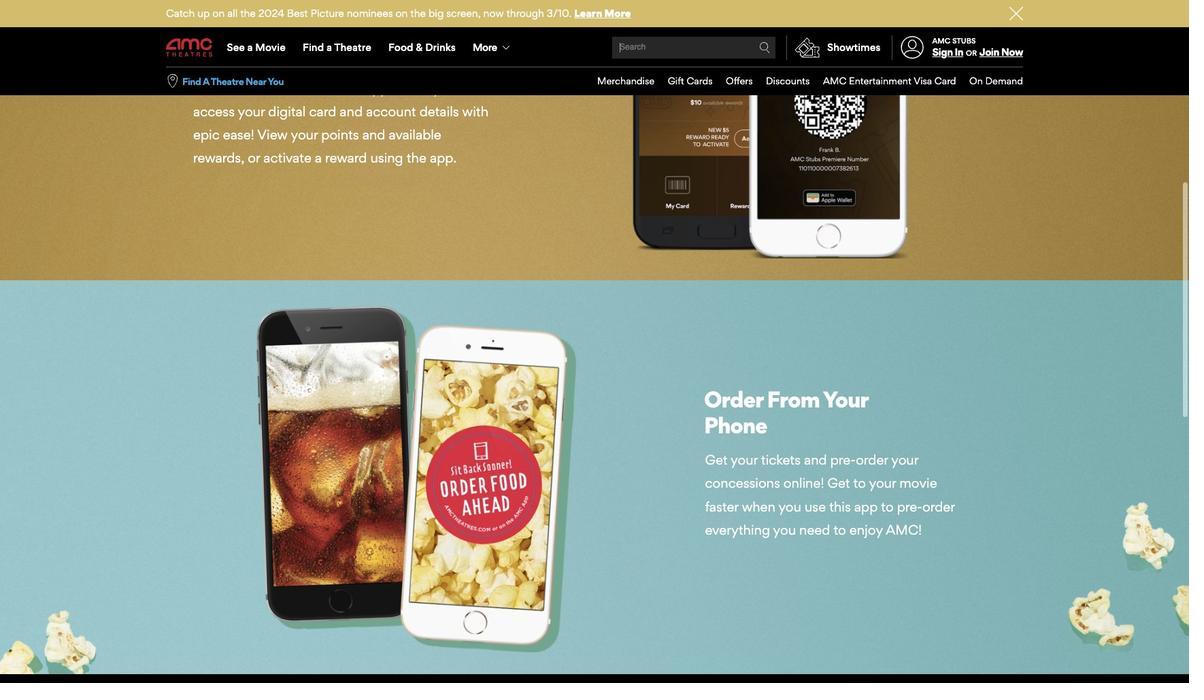 Task type: locate. For each thing, give the bounding box(es) containing it.
available
[[389, 127, 442, 143]]

0 vertical spatial amc stubs image
[[523, 0, 1024, 259]]

movie
[[900, 475, 938, 492]]

food & drinks
[[389, 41, 456, 54]]

menu down learn
[[166, 29, 1024, 67]]

phone
[[705, 412, 768, 439]]

more up whether
[[192, 16, 246, 44]]

on demand
[[970, 75, 1024, 87]]

your up movie on the left of page
[[267, 0, 312, 18]]

amc logo image
[[166, 38, 214, 57], [166, 38, 214, 57]]

0 horizontal spatial more
[[192, 16, 246, 44]]

0 vertical spatial find
[[303, 41, 324, 54]]

1 vertical spatial find
[[182, 75, 201, 87]]

the right "all"
[[240, 7, 256, 20]]

find up an
[[303, 41, 324, 54]]

on
[[213, 7, 225, 20], [396, 7, 408, 20]]

theatre down nominees
[[334, 41, 372, 54]]

get up concessions
[[706, 452, 728, 468]]

menu
[[166, 29, 1024, 67], [584, 67, 1024, 95]]

amc up sign in the top of the page
[[933, 36, 951, 46]]

showtimes
[[828, 41, 881, 54]]

app
[[366, 80, 389, 97], [855, 499, 878, 515]]

virtual
[[315, 0, 383, 18]]

1 horizontal spatial your
[[823, 386, 869, 413]]

1 vertical spatial your
[[823, 386, 869, 413]]

member,
[[193, 80, 248, 97]]

an
[[290, 57, 305, 73]]

app up 'account'
[[366, 80, 389, 97]]

1 vertical spatial amc stubs image
[[166, 302, 658, 653]]

visa
[[914, 75, 933, 87]]

showtimes link
[[787, 35, 881, 60]]

menu containing more
[[166, 29, 1024, 67]]

or
[[967, 48, 978, 58], [426, 57, 438, 73], [248, 150, 260, 166]]

use
[[805, 499, 826, 515]]

0 horizontal spatial on
[[213, 7, 225, 20]]

0 vertical spatial theatre
[[334, 41, 372, 54]]

1 horizontal spatial more
[[473, 41, 497, 54]]

card for virtual
[[387, 0, 437, 18]]

your
[[267, 0, 312, 18], [823, 386, 869, 413]]

2 vertical spatial and
[[805, 452, 828, 468]]

concessions
[[706, 475, 781, 492]]

amc down find a theatre
[[308, 57, 341, 73]]

0 vertical spatial &
[[441, 0, 455, 18]]

on right nominees
[[396, 7, 408, 20]]

stubs up in
[[953, 36, 977, 46]]

1 horizontal spatial find
[[303, 41, 324, 54]]

stubs down find a theatre
[[344, 57, 379, 73]]

food & drinks link
[[380, 29, 465, 67]]

enjoy
[[850, 522, 883, 538]]

2024
[[259, 7, 284, 20]]

0 horizontal spatial theatre
[[211, 75, 244, 87]]

2 horizontal spatial more
[[605, 7, 631, 20]]

find inside menu
[[303, 41, 324, 54]]

amc up digital
[[274, 80, 307, 97]]

you left the use
[[779, 499, 802, 515]]

big
[[429, 7, 444, 20]]

view
[[257, 127, 288, 143]]

your up movie
[[892, 452, 919, 468]]

get
[[706, 452, 728, 468], [828, 475, 851, 492]]

0 horizontal spatial stubs
[[344, 57, 379, 73]]

1 horizontal spatial card
[[935, 75, 957, 87]]

card right the visa at the right top of page
[[935, 75, 957, 87]]

you left need
[[774, 522, 796, 538]]

0 vertical spatial stubs
[[953, 36, 977, 46]]

& up drinks
[[441, 0, 455, 18]]

or down drinks
[[426, 57, 438, 73]]

the down you're
[[251, 80, 271, 97]]

1 vertical spatial &
[[416, 41, 423, 54]]

0 horizontal spatial your
[[267, 0, 312, 18]]

find a theatre near you
[[182, 75, 284, 87]]

sign in or join amc stubs element
[[892, 29, 1024, 67]]

2 horizontal spatial a
[[327, 41, 332, 54]]

more
[[605, 7, 631, 20], [192, 16, 246, 44], [473, 41, 497, 54]]

nominees
[[347, 7, 393, 20]]

gift
[[668, 75, 685, 87]]

gift cards link
[[655, 67, 713, 95]]

insider
[[382, 57, 422, 73]]

0 horizontal spatial get
[[706, 452, 728, 468]]

0 vertical spatial card
[[387, 0, 437, 18]]

account
[[366, 104, 416, 120]]

card inside "link"
[[935, 75, 957, 87]]

app up enjoy
[[855, 499, 878, 515]]

demand
[[986, 75, 1024, 87]]

a right see at top
[[248, 41, 253, 54]]

or inside amc stubs sign in or join now
[[967, 48, 978, 58]]

0 horizontal spatial or
[[248, 150, 260, 166]]

a for movie
[[248, 41, 253, 54]]

pre-
[[831, 452, 856, 468], [898, 499, 923, 515]]

amc stubs image
[[523, 0, 1024, 259], [166, 302, 658, 653]]

1 horizontal spatial get
[[828, 475, 851, 492]]

digital
[[268, 104, 306, 120]]

all
[[227, 7, 238, 20]]

more inside access your virtual card & more
[[192, 16, 246, 44]]

amc
[[933, 36, 951, 46], [308, 57, 341, 73], [824, 75, 847, 87], [274, 80, 307, 97]]

0 vertical spatial menu
[[166, 29, 1024, 67]]

1 vertical spatial card
[[935, 75, 957, 87]]

see
[[227, 41, 245, 54]]

1 vertical spatial and
[[363, 127, 386, 143]]

menu down showtimes image
[[584, 67, 1024, 95]]

need
[[800, 522, 831, 538]]

theatre
[[334, 41, 372, 54], [211, 75, 244, 87]]

and up using
[[363, 127, 386, 143]]

amc down showtimes link
[[824, 75, 847, 87]]

0 horizontal spatial a
[[248, 41, 253, 54]]

0 horizontal spatial pre-
[[831, 452, 856, 468]]

a down the 'picture'
[[327, 41, 332, 54]]

a for theatre
[[327, 41, 332, 54]]

1 horizontal spatial order
[[923, 499, 955, 515]]

close this dialog image
[[1166, 657, 1180, 671]]

or down ease!
[[248, 150, 260, 166]]

1 vertical spatial stubs
[[344, 57, 379, 73]]

0 horizontal spatial &
[[416, 41, 423, 54]]

1 horizontal spatial theatre
[[334, 41, 372, 54]]

up
[[198, 7, 210, 20]]

find left a
[[182, 75, 201, 87]]

theatre down whether
[[211, 75, 244, 87]]

2 vertical spatial you
[[774, 522, 796, 538]]

drinks
[[426, 41, 456, 54]]

2 horizontal spatial or
[[967, 48, 978, 58]]

1 vertical spatial app
[[855, 499, 878, 515]]

access
[[193, 104, 235, 120]]

0 horizontal spatial find
[[182, 75, 201, 87]]

learn
[[575, 7, 603, 20]]

sign in button
[[933, 46, 964, 59]]

submit search icon image
[[760, 42, 771, 53]]

offers link
[[713, 67, 753, 95]]

card up food & drinks
[[387, 0, 437, 18]]

showtimes image
[[788, 35, 828, 60]]

best
[[287, 7, 308, 20]]

in
[[955, 46, 964, 59]]

1 horizontal spatial pre-
[[898, 499, 923, 515]]

1 vertical spatial pre-
[[898, 499, 923, 515]]

2 on from the left
[[396, 7, 408, 20]]

a left reward
[[315, 150, 322, 166]]

0 vertical spatial your
[[267, 0, 312, 18]]

more up 'premiere'
[[473, 41, 497, 54]]

0 vertical spatial you
[[433, 80, 456, 97]]

on left "all"
[[213, 7, 225, 20]]

to down 'premiere'
[[459, 80, 472, 97]]

card
[[309, 104, 336, 120]]

find inside button
[[182, 75, 201, 87]]

0 horizontal spatial app
[[366, 80, 389, 97]]

1 horizontal spatial &
[[441, 0, 455, 18]]

more button
[[465, 29, 522, 67]]

theatre inside button
[[211, 75, 244, 87]]

allows
[[392, 80, 430, 97]]

1 vertical spatial order
[[923, 499, 955, 515]]

0 vertical spatial and
[[340, 104, 363, 120]]

see a movie link
[[219, 29, 294, 67]]

a
[[203, 75, 209, 87]]

and up online!
[[805, 452, 828, 468]]

pre- up amc!
[[898, 499, 923, 515]]

get up this
[[828, 475, 851, 492]]

access your virtual card & more
[[192, 0, 455, 44]]

your right from
[[823, 386, 869, 413]]

1 vertical spatial theatre
[[211, 75, 244, 87]]

you
[[433, 80, 456, 97], [779, 499, 802, 515], [774, 522, 796, 538]]

& right food in the left top of the page
[[416, 41, 423, 54]]

0 horizontal spatial card
[[387, 0, 437, 18]]

and up points
[[340, 104, 363, 120]]

find
[[303, 41, 324, 54], [182, 75, 201, 87]]

the
[[240, 7, 256, 20], [411, 7, 426, 20], [251, 80, 271, 97], [407, 150, 427, 166]]

points
[[322, 127, 359, 143]]

0 vertical spatial app
[[366, 80, 389, 97]]

card inside access your virtual card & more
[[387, 0, 437, 18]]

1 vertical spatial menu
[[584, 67, 1024, 95]]

1 horizontal spatial stubs
[[953, 36, 977, 46]]

0 vertical spatial get
[[706, 452, 728, 468]]

to up amc!
[[882, 499, 894, 515]]

the left big
[[411, 7, 426, 20]]

theatres
[[310, 80, 362, 97]]

card
[[387, 0, 437, 18], [935, 75, 957, 87]]

you're
[[250, 57, 287, 73]]

1 horizontal spatial app
[[855, 499, 878, 515]]

using
[[371, 150, 403, 166]]

0 vertical spatial order
[[856, 452, 889, 468]]

ease!
[[223, 127, 254, 143]]

get your tickets and pre-order your concessions online! get to your movie faster when you use this app to pre-order everything you need to enjoy amc!
[[706, 452, 955, 538]]

you up details
[[433, 80, 456, 97]]

stubs
[[953, 36, 977, 46], [344, 57, 379, 73]]

food
[[389, 41, 414, 54]]

1 horizontal spatial on
[[396, 7, 408, 20]]

or right in
[[967, 48, 978, 58]]

1 horizontal spatial a
[[315, 150, 322, 166]]

your
[[238, 104, 265, 120], [291, 127, 318, 143], [731, 452, 758, 468], [892, 452, 919, 468], [870, 475, 897, 492]]

your up activate
[[291, 127, 318, 143]]

pre- up this
[[831, 452, 856, 468]]

1 vertical spatial get
[[828, 475, 851, 492]]

and
[[340, 104, 363, 120], [363, 127, 386, 143], [805, 452, 828, 468]]

to
[[459, 80, 472, 97], [854, 475, 867, 492], [882, 499, 894, 515], [834, 522, 847, 538]]

more right learn
[[605, 7, 631, 20]]



Task type: vqa. For each thing, say whether or not it's contained in the screenshot.
USER PROFILE image
yes



Task type: describe. For each thing, give the bounding box(es) containing it.
find a theatre near you button
[[182, 75, 284, 88]]

theatre for a
[[334, 41, 372, 54]]

activate
[[264, 150, 312, 166]]

amc entertainment visa card
[[824, 75, 957, 87]]

catch
[[166, 7, 195, 20]]

menu containing merchandise
[[584, 67, 1024, 95]]

your up concessions
[[731, 452, 758, 468]]

learn more link
[[575, 7, 631, 20]]

online!
[[784, 475, 825, 492]]

merchandise
[[598, 75, 655, 87]]

and inside 'get your tickets and pre-order your concessions online! get to your movie faster when you use this app to pre-order everything you need to enjoy amc!'
[[805, 452, 828, 468]]

on demand link
[[957, 67, 1024, 95]]

everything
[[706, 522, 771, 538]]

1 on from the left
[[213, 7, 225, 20]]

find for find a theatre near you
[[182, 75, 201, 87]]

details
[[420, 104, 459, 120]]

1 vertical spatial you
[[779, 499, 802, 515]]

a inside "whether you're an amc stubs insider or premiere member, the amc theatres app allows you to access your digital card and account details with epic ease! view your points and available rewards, or activate a reward using the app."
[[315, 150, 322, 166]]

amc inside 'amc entertainment visa card' "link"
[[824, 75, 847, 87]]

with
[[463, 104, 489, 120]]

near
[[246, 75, 266, 87]]

entertainment
[[850, 75, 912, 87]]

amc stubs image for order from your phone
[[166, 302, 658, 653]]

reward
[[325, 150, 367, 166]]

your up ease!
[[238, 104, 265, 120]]

amc entertainment visa card link
[[810, 67, 957, 95]]

amc inside amc stubs sign in or join now
[[933, 36, 951, 46]]

now
[[1002, 46, 1024, 59]]

this
[[830, 499, 851, 515]]

merchandise link
[[584, 67, 655, 95]]

whether
[[193, 57, 247, 73]]

from
[[768, 386, 820, 413]]

0 horizontal spatial order
[[856, 452, 889, 468]]

gift cards
[[668, 75, 713, 87]]

to down this
[[834, 522, 847, 538]]

theatre for a
[[211, 75, 244, 87]]

movie
[[256, 41, 286, 54]]

app inside 'get your tickets and pre-order your concessions online! get to your movie faster when you use this app to pre-order everything you need to enjoy amc!'
[[855, 499, 878, 515]]

discounts link
[[753, 67, 810, 95]]

search the AMC website text field
[[618, 43, 760, 53]]

epic
[[193, 127, 220, 143]]

offers
[[726, 75, 753, 87]]

1 horizontal spatial or
[[426, 57, 438, 73]]

more inside more button
[[473, 41, 497, 54]]

amc stubs image for access your virtual card & more
[[523, 0, 1024, 259]]

you
[[268, 75, 284, 87]]

your inside access your virtual card & more
[[267, 0, 312, 18]]

premiere
[[442, 57, 496, 73]]

3/10.
[[547, 7, 572, 20]]

card for visa
[[935, 75, 957, 87]]

catch up on all the 2024 best picture nominees on the big screen, now through 3/10. learn more
[[166, 7, 631, 20]]

find a theatre link
[[294, 29, 380, 67]]

discounts
[[767, 75, 810, 87]]

app.
[[430, 150, 457, 166]]

see a movie
[[227, 41, 286, 54]]

cards
[[687, 75, 713, 87]]

app inside "whether you're an amc stubs insider or premiere member, the amc theatres app allows you to access your digital card and account details with epic ease! view your points and available rewards, or activate a reward using the app."
[[366, 80, 389, 97]]

stubs inside amc stubs sign in or join now
[[953, 36, 977, 46]]

you inside "whether you're an amc stubs insider or premiere member, the amc theatres app allows you to access your digital card and account details with epic ease! view your points and available rewards, or activate a reward using the app."
[[433, 80, 456, 97]]

stubs inside "whether you're an amc stubs insider or premiere member, the amc theatres app allows you to access your digital card and account details with epic ease! view your points and available rewards, or activate a reward using the app."
[[344, 57, 379, 73]]

picture
[[311, 7, 344, 20]]

amc stubs sign in or join now
[[933, 36, 1024, 59]]

tickets
[[762, 452, 801, 468]]

order
[[705, 386, 764, 413]]

find for find a theatre
[[303, 41, 324, 54]]

the down available on the top of the page
[[407, 150, 427, 166]]

through
[[507, 7, 545, 20]]

screen,
[[447, 7, 481, 20]]

to inside "whether you're an amc stubs insider or premiere member, the amc theatres app allows you to access your digital card and account details with epic ease! view your points and available rewards, or activate a reward using the app."
[[459, 80, 472, 97]]

user profile image
[[894, 36, 932, 59]]

whether you're an amc stubs insider or premiere member, the amc theatres app allows you to access your digital card and account details with epic ease! view your points and available rewards, or activate a reward using the app.
[[193, 57, 496, 166]]

order from your phone
[[705, 386, 869, 439]]

to up enjoy
[[854, 475, 867, 492]]

rewards,
[[193, 150, 245, 166]]

on
[[970, 75, 984, 87]]

sign
[[933, 46, 953, 59]]

your inside order from your phone
[[823, 386, 869, 413]]

amc!
[[887, 522, 923, 538]]

find a theatre
[[303, 41, 372, 54]]

access
[[192, 0, 263, 18]]

0 vertical spatial pre-
[[831, 452, 856, 468]]

now
[[484, 7, 504, 20]]

faster
[[706, 499, 739, 515]]

join now button
[[980, 46, 1024, 59]]

when
[[742, 499, 776, 515]]

& inside access your virtual card & more
[[441, 0, 455, 18]]

your left movie
[[870, 475, 897, 492]]



